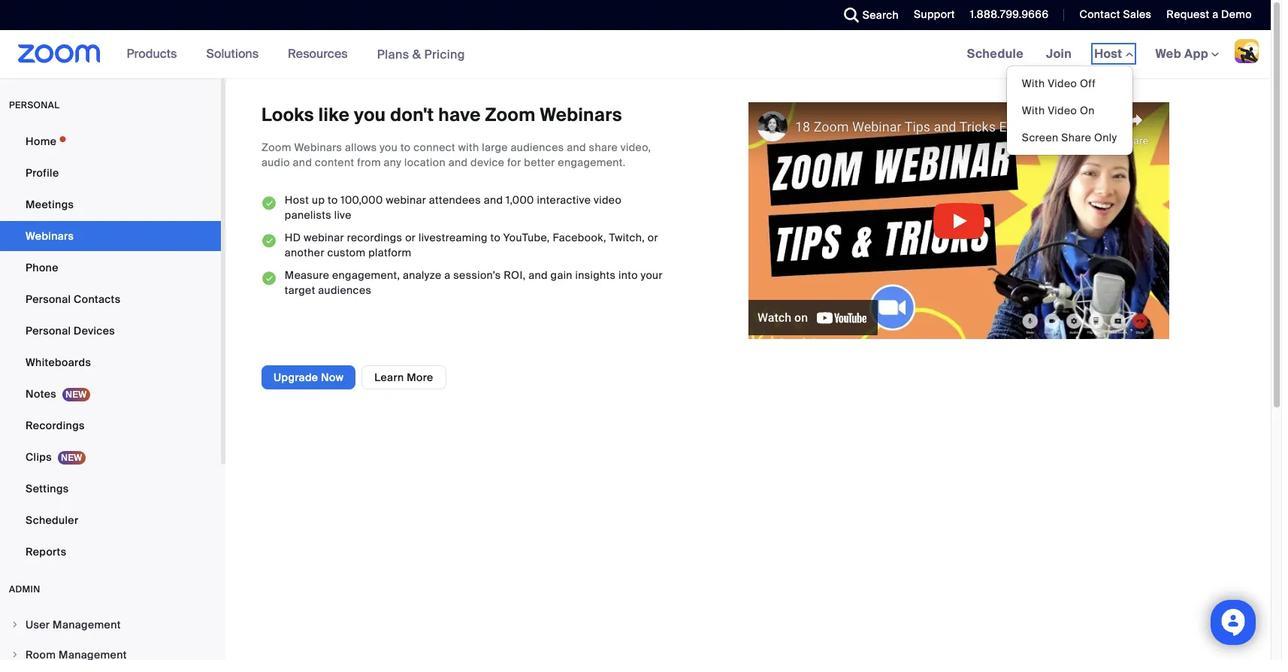 Task type: describe. For each thing, give the bounding box(es) containing it.
for
[[507, 156, 521, 169]]

recordings link
[[0, 410, 221, 441]]

analyze
[[403, 269, 442, 282]]

into
[[619, 269, 638, 282]]

webinars inside personal menu menu
[[26, 229, 74, 243]]

0 vertical spatial you
[[354, 103, 386, 126]]

profile
[[26, 166, 59, 180]]

devices
[[74, 324, 115, 338]]

resources
[[288, 46, 348, 62]]

with video on link
[[1007, 97, 1133, 124]]

your
[[641, 269, 663, 282]]

custom
[[327, 246, 366, 260]]

any
[[384, 156, 402, 169]]

and down with
[[449, 156, 468, 169]]

looks
[[262, 103, 314, 126]]

2 horizontal spatial webinars
[[540, 103, 622, 126]]

and inside "host up to 100,000 webinar attendees and 1,000 interactive video panelists live"
[[484, 193, 503, 207]]

upgrade
[[274, 371, 318, 384]]

webinar inside hd webinar recordings or livestreaming to youtube, facebook, twitch, or another custom platform
[[304, 231, 344, 245]]

settings
[[26, 482, 69, 495]]

reports link
[[0, 537, 221, 567]]

scheduler link
[[0, 505, 221, 535]]

contact
[[1080, 8, 1121, 21]]

screen
[[1022, 131, 1059, 144]]

roi,
[[504, 269, 526, 282]]

products
[[127, 46, 177, 62]]

search
[[863, 8, 899, 22]]

attendees
[[429, 193, 481, 207]]

1,000
[[506, 193, 534, 207]]

web app
[[1156, 46, 1209, 62]]

don't
[[390, 103, 434, 126]]

notes link
[[0, 379, 221, 409]]

clips link
[[0, 442, 221, 472]]

request
[[1167, 8, 1210, 21]]

to inside zoom webinars allows you to connect with large audiences and share video, audio and content from any location and device for better engagement.
[[401, 141, 411, 154]]

settings link
[[0, 474, 221, 504]]

webinars link
[[0, 221, 221, 251]]

webinars inside zoom webinars allows you to connect with large audiences and share video, audio and content from any location and device for better engagement.
[[294, 141, 342, 154]]

hd webinar recordings or livestreaming to youtube, facebook, twitch, or another custom platform
[[285, 231, 658, 260]]

profile picture image
[[1235, 39, 1259, 63]]

personal contacts
[[26, 292, 121, 306]]

only
[[1095, 131, 1117, 144]]

home
[[26, 135, 57, 148]]

session's
[[454, 269, 501, 282]]

screen share only
[[1022, 131, 1117, 144]]

whiteboards
[[26, 356, 91, 369]]

facebook,
[[553, 231, 607, 245]]

admin menu menu
[[0, 610, 221, 660]]

to inside hd webinar recordings or livestreaming to youtube, facebook, twitch, or another custom platform
[[491, 231, 501, 245]]

with video off link
[[1007, 70, 1133, 97]]

scheduler
[[26, 513, 78, 527]]

join
[[1046, 46, 1072, 62]]

upgrade now button
[[262, 365, 356, 389]]

phone link
[[0, 253, 221, 283]]

product information navigation
[[115, 30, 477, 79]]

plans & pricing
[[377, 46, 465, 62]]

personal contacts link
[[0, 284, 221, 314]]

location
[[404, 156, 446, 169]]

target
[[285, 284, 315, 297]]

products button
[[127, 30, 184, 78]]

hd
[[285, 231, 301, 245]]

schedule
[[967, 46, 1024, 62]]

pricing
[[424, 46, 465, 62]]

solutions
[[206, 46, 259, 62]]

with for with video off
[[1022, 77, 1045, 90]]

to inside "host up to 100,000 webinar attendees and 1,000 interactive video panelists live"
[[328, 193, 338, 207]]

panelists
[[285, 208, 331, 222]]

gain
[[551, 269, 573, 282]]

right image
[[11, 620, 20, 629]]

right image
[[11, 650, 20, 659]]

off
[[1080, 77, 1096, 90]]

better
[[524, 156, 555, 169]]

user management menu item
[[0, 610, 221, 639]]

phone
[[26, 261, 58, 274]]

a inside measure engagement, analyze a session's roi, and gain insights into your target audiences
[[444, 269, 451, 282]]

from
[[357, 156, 381, 169]]

twitch,
[[609, 231, 645, 245]]

web app button
[[1156, 46, 1219, 62]]

clips
[[26, 450, 52, 464]]

personal menu menu
[[0, 126, 221, 568]]

video for on
[[1048, 104, 1077, 117]]

live
[[334, 208, 352, 222]]

banner containing products
[[0, 30, 1271, 156]]

audiences inside zoom webinars allows you to connect with large audiences and share video, audio and content from any location and device for better engagement.
[[511, 141, 564, 154]]

livestreaming
[[419, 231, 488, 245]]

allows
[[345, 141, 377, 154]]



Task type: locate. For each thing, give the bounding box(es) containing it.
support
[[914, 8, 955, 21]]

0 vertical spatial webinar
[[386, 193, 426, 207]]

measure engagement, analyze a session's roi, and gain insights into your target audiences
[[285, 269, 663, 297]]

and right audio
[[293, 156, 312, 169]]

1 vertical spatial with
[[1022, 104, 1045, 117]]

1 horizontal spatial or
[[648, 231, 658, 245]]

search button
[[833, 0, 903, 30]]

profile link
[[0, 158, 221, 188]]

with video off
[[1022, 77, 1096, 90]]

1 vertical spatial a
[[444, 269, 451, 282]]

request a demo
[[1167, 8, 1252, 21]]

or up platform at the left top of page
[[405, 231, 416, 245]]

connect
[[414, 141, 456, 154]]

engagement.
[[558, 156, 626, 169]]

join link
[[1035, 30, 1083, 78]]

0 vertical spatial a
[[1213, 8, 1219, 21]]

0 horizontal spatial a
[[444, 269, 451, 282]]

solutions button
[[206, 30, 265, 78]]

zoom up large
[[485, 103, 536, 126]]

home link
[[0, 126, 221, 156]]

personal devices
[[26, 324, 115, 338]]

audiences down "engagement,"
[[318, 284, 372, 297]]

0 horizontal spatial webinars
[[26, 229, 74, 243]]

0 horizontal spatial zoom
[[262, 141, 291, 154]]

with
[[458, 141, 479, 154]]

1 vertical spatial zoom
[[262, 141, 291, 154]]

1 with from the top
[[1022, 77, 1045, 90]]

with for with video on
[[1022, 104, 1045, 117]]

1 horizontal spatial to
[[401, 141, 411, 154]]

1 horizontal spatial host
[[1095, 46, 1126, 62]]

app
[[1185, 46, 1209, 62]]

whiteboards link
[[0, 347, 221, 377]]

personal for personal contacts
[[26, 292, 71, 306]]

host for host up to 100,000 webinar attendees and 1,000 interactive video panelists live
[[285, 193, 309, 207]]

1 personal from the top
[[26, 292, 71, 306]]

audiences inside measure engagement, analyze a session's roi, and gain insights into your target audiences
[[318, 284, 372, 297]]

0 vertical spatial host
[[1095, 46, 1126, 62]]

video
[[594, 193, 622, 207]]

video for off
[[1048, 77, 1077, 90]]

web
[[1156, 46, 1182, 62]]

measure
[[285, 269, 330, 282]]

webinars down meetings on the left
[[26, 229, 74, 243]]

0 horizontal spatial webinar
[[304, 231, 344, 245]]

0 horizontal spatial host
[[285, 193, 309, 207]]

interactive
[[537, 193, 591, 207]]

and
[[567, 141, 586, 154], [293, 156, 312, 169], [449, 156, 468, 169], [484, 193, 503, 207], [529, 269, 548, 282]]

to left youtube,
[[491, 231, 501, 245]]

learn more button
[[362, 365, 446, 389]]

0 vertical spatial audiences
[[511, 141, 564, 154]]

1 vertical spatial webinars
[[294, 141, 342, 154]]

with up with video on on the right top of page
[[1022, 77, 1045, 90]]

and inside measure engagement, analyze a session's roi, and gain insights into your target audiences
[[529, 269, 548, 282]]

share
[[1062, 131, 1092, 144]]

0 vertical spatial video
[[1048, 77, 1077, 90]]

and left gain
[[529, 269, 548, 282]]

and up engagement.
[[567, 141, 586, 154]]

1 horizontal spatial zoom
[[485, 103, 536, 126]]

or right 'twitch,'
[[648, 231, 658, 245]]

with
[[1022, 77, 1045, 90], [1022, 104, 1045, 117]]

personal devices link
[[0, 316, 221, 346]]

resources button
[[288, 30, 355, 78]]

100,000
[[341, 193, 383, 207]]

1 vertical spatial audiences
[[318, 284, 372, 297]]

0 vertical spatial webinars
[[540, 103, 622, 126]]

learn
[[375, 371, 404, 384]]

2 personal from the top
[[26, 324, 71, 338]]

0 vertical spatial with
[[1022, 77, 1045, 90]]

large
[[482, 141, 508, 154]]

0 vertical spatial zoom
[[485, 103, 536, 126]]

0 vertical spatial personal
[[26, 292, 71, 306]]

2 vertical spatial to
[[491, 231, 501, 245]]

host inside "host up to 100,000 webinar attendees and 1,000 interactive video panelists live"
[[285, 193, 309, 207]]

support link
[[903, 0, 959, 30], [914, 8, 955, 21]]

admin
[[9, 583, 40, 595]]

0 horizontal spatial or
[[405, 231, 416, 245]]

you up the allows
[[354, 103, 386, 126]]

recordings
[[26, 419, 85, 432]]

looks like you don't have zoom webinars
[[262, 103, 622, 126]]

webinar up another
[[304, 231, 344, 245]]

webinar inside "host up to 100,000 webinar attendees and 1,000 interactive video panelists live"
[[386, 193, 426, 207]]

2 video from the top
[[1048, 104, 1077, 117]]

2 with from the top
[[1022, 104, 1045, 117]]

you
[[354, 103, 386, 126], [380, 141, 398, 154]]

webinars up content
[[294, 141, 342, 154]]

engagement,
[[332, 269, 400, 282]]

1 vertical spatial to
[[328, 193, 338, 207]]

1 or from the left
[[405, 231, 416, 245]]

you up any
[[380, 141, 398, 154]]

video inside with video on link
[[1048, 104, 1077, 117]]

2 vertical spatial webinars
[[26, 229, 74, 243]]

recordings
[[347, 231, 402, 245]]

sales
[[1123, 8, 1152, 21]]

0 horizontal spatial to
[[328, 193, 338, 207]]

1 video from the top
[[1048, 77, 1077, 90]]

host
[[1095, 46, 1126, 62], [285, 193, 309, 207]]

1 horizontal spatial audiences
[[511, 141, 564, 154]]

demo
[[1222, 8, 1252, 21]]

personal down phone
[[26, 292, 71, 306]]

1 horizontal spatial a
[[1213, 8, 1219, 21]]

insights
[[576, 269, 616, 282]]

video
[[1048, 77, 1077, 90], [1048, 104, 1077, 117]]

you inside zoom webinars allows you to connect with large audiences and share video, audio and content from any location and device for better engagement.
[[380, 141, 398, 154]]

to right up
[[328, 193, 338, 207]]

a right analyze
[[444, 269, 451, 282]]

host for host
[[1095, 46, 1126, 62]]

1 vertical spatial webinar
[[304, 231, 344, 245]]

zoom up audio
[[262, 141, 291, 154]]

like
[[319, 103, 350, 126]]

video left on
[[1048, 104, 1077, 117]]

to
[[401, 141, 411, 154], [328, 193, 338, 207], [491, 231, 501, 245]]

meetings
[[26, 198, 74, 211]]

zoom webinars allows you to connect with large audiences and share video, audio and content from any location and device for better engagement.
[[262, 141, 651, 169]]

another
[[285, 246, 325, 260]]

1 vertical spatial video
[[1048, 104, 1077, 117]]

1 horizontal spatial webinars
[[294, 141, 342, 154]]

video left off
[[1048, 77, 1077, 90]]

video inside with video off link
[[1048, 77, 1077, 90]]

with up screen
[[1022, 104, 1045, 117]]

meetings navigation
[[956, 30, 1271, 156]]

personal for personal devices
[[26, 324, 71, 338]]

a left demo
[[1213, 8, 1219, 21]]

2 horizontal spatial to
[[491, 231, 501, 245]]

platform
[[368, 246, 412, 260]]

host up panelists
[[285, 193, 309, 207]]

to up any
[[401, 141, 411, 154]]

0 horizontal spatial audiences
[[318, 284, 372, 297]]

with video on
[[1022, 104, 1095, 117]]

content
[[315, 156, 354, 169]]

menu item
[[0, 640, 221, 660]]

user management
[[26, 618, 121, 631]]

reports
[[26, 545, 66, 559]]

webinar down any
[[386, 193, 426, 207]]

more
[[407, 371, 433, 384]]

screen share only link
[[1007, 124, 1133, 151]]

personal
[[9, 99, 60, 111]]

request a demo link
[[1156, 0, 1271, 30], [1167, 8, 1252, 21]]

personal up whiteboards
[[26, 324, 71, 338]]

1 vertical spatial you
[[380, 141, 398, 154]]

plans & pricing link
[[377, 46, 465, 62], [377, 46, 465, 62]]

1 vertical spatial host
[[285, 193, 309, 207]]

banner
[[0, 30, 1271, 156]]

host inside meetings navigation
[[1095, 46, 1126, 62]]

audiences up better
[[511, 141, 564, 154]]

device
[[471, 156, 505, 169]]

up
[[312, 193, 325, 207]]

1 horizontal spatial webinar
[[386, 193, 426, 207]]

1 vertical spatial personal
[[26, 324, 71, 338]]

webinars up share
[[540, 103, 622, 126]]

host up off
[[1095, 46, 1126, 62]]

video,
[[621, 141, 651, 154]]

2 or from the left
[[648, 231, 658, 245]]

contacts
[[74, 292, 121, 306]]

zoom inside zoom webinars allows you to connect with large audiences and share video, audio and content from any location and device for better engagement.
[[262, 141, 291, 154]]

schedule link
[[956, 30, 1035, 78]]

upgrade now
[[274, 371, 344, 384]]

host button
[[1095, 46, 1133, 62]]

0 vertical spatial to
[[401, 141, 411, 154]]

plans
[[377, 46, 409, 62]]

personal inside "link"
[[26, 324, 71, 338]]

zoom
[[485, 103, 536, 126], [262, 141, 291, 154]]

notes
[[26, 387, 56, 401]]

and left the 1,000
[[484, 193, 503, 207]]

1.888.799.9666
[[970, 8, 1049, 21]]

zoom logo image
[[18, 44, 100, 63]]



Task type: vqa. For each thing, say whether or not it's contained in the screenshot.
footer
no



